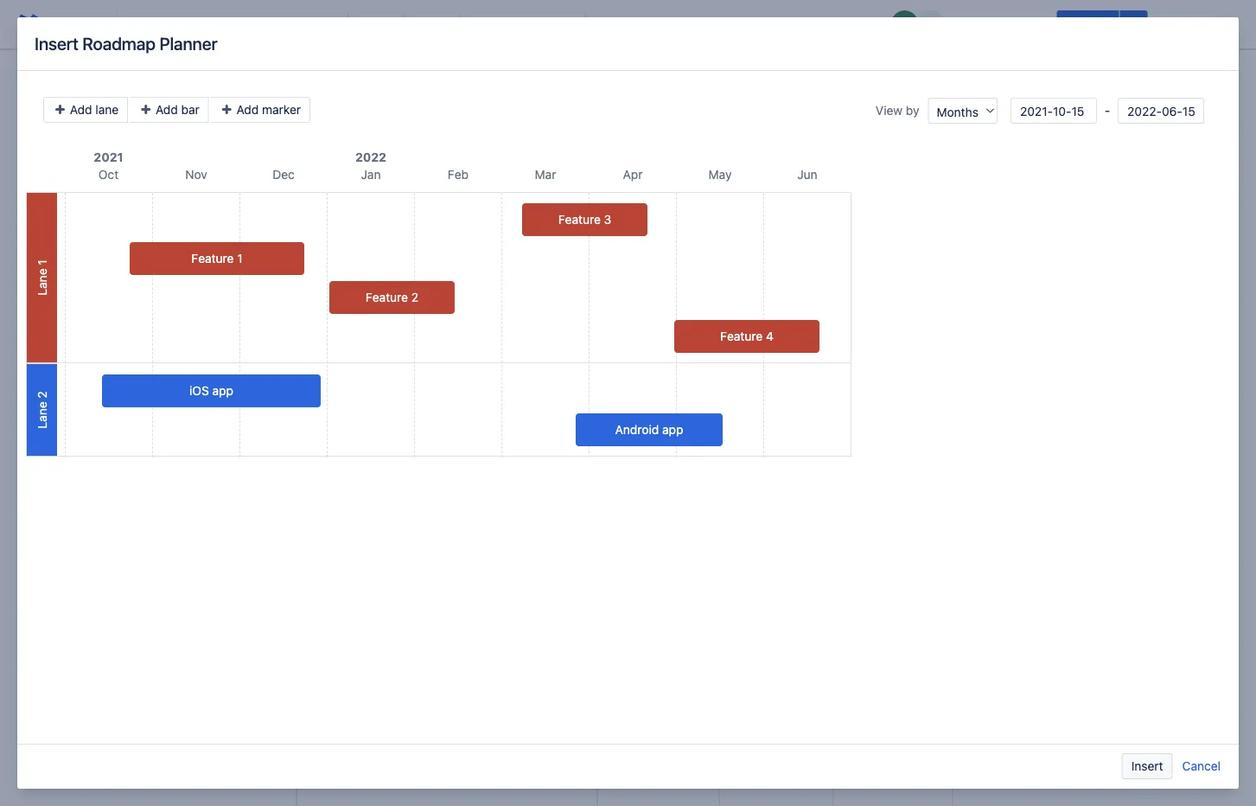 Task type: locate. For each thing, give the bounding box(es) containing it.
1 horizontal spatial add
[[156, 103, 178, 117]]

1 vertical spatial 2
[[35, 391, 49, 398]]

1 lane from the top
[[35, 269, 49, 296]]

add
[[70, 103, 92, 117], [156, 103, 178, 117], [237, 103, 259, 117]]

confluence image
[[14, 10, 42, 38], [14, 10, 42, 38]]

0 vertical spatial 2
[[412, 290, 419, 305]]

2 add from the left
[[156, 103, 178, 117]]

by
[[906, 103, 920, 118]]

add lane
[[67, 103, 119, 117]]

jun
[[798, 167, 818, 182]]

1 horizontal spatial yy-mm-dd text field
[[1119, 98, 1205, 124]]

italic ⌘i image
[[289, 14, 310, 35]]

add image, video, or file image
[[652, 14, 673, 35]]

feb
[[448, 167, 469, 182]]

yy-mm-dd text field
[[1011, 98, 1098, 124], [1119, 98, 1205, 124]]

feature 3
[[559, 212, 612, 227]]

mention image
[[680, 14, 701, 35]]

yy-mm-dd text field right -
[[1119, 98, 1205, 124]]

lane
[[35, 269, 49, 296], [35, 402, 49, 429]]

add left lane
[[70, 103, 92, 117]]

1 horizontal spatial app
[[663, 423, 684, 437]]

0 horizontal spatial 1
[[35, 260, 49, 265]]

add left marker
[[237, 103, 259, 117]]

0 horizontal spatial insert
[[35, 33, 79, 54]]

0 horizontal spatial app
[[212, 384, 234, 398]]

2 for lane 2
[[35, 391, 49, 398]]

insert left redo ⌘⇧z image
[[35, 33, 79, 54]]

close button
[[1152, 10, 1205, 38]]

feature 2
[[366, 290, 419, 305]]

cancel
[[1183, 759, 1222, 773]]

oct
[[98, 167, 119, 182]]

2 lane from the top
[[35, 402, 49, 429]]

bar
[[181, 103, 200, 117]]

add for marker
[[237, 103, 259, 117]]

4
[[766, 329, 774, 343]]

1
[[237, 251, 243, 266], [35, 260, 49, 265]]

0 vertical spatial insert
[[35, 33, 79, 54]]

marker
[[262, 103, 301, 117]]

view
[[876, 103, 903, 118]]

app right 'android'
[[663, 423, 684, 437]]

0 horizontal spatial yy-mm-dd text field
[[1011, 98, 1098, 124]]

1 horizontal spatial 1
[[237, 251, 243, 266]]

planner
[[159, 33, 218, 54]]

0 vertical spatial app
[[212, 384, 234, 398]]

ios app
[[190, 384, 234, 398]]

insert left "cancel"
[[1132, 759, 1164, 773]]

0 vertical spatial lane
[[35, 269, 49, 296]]

add bar button
[[130, 97, 209, 123]]

1 horizontal spatial 2
[[412, 290, 419, 305]]

1 vertical spatial insert
[[1132, 759, 1164, 773]]

cancel button
[[1182, 754, 1222, 779]]

yy-mm-dd text field left -
[[1011, 98, 1098, 124]]

android
[[616, 423, 659, 437]]

app for android app
[[663, 423, 684, 437]]

1 vertical spatial app
[[663, 423, 684, 437]]

bullet list ⌘⇧8 image
[[471, 14, 492, 35]]

-
[[1102, 104, 1114, 118]]

dec
[[273, 167, 295, 182]]

android app
[[616, 423, 684, 437]]

add marker
[[233, 103, 301, 117]]

update
[[1068, 17, 1110, 31]]

insert roadmap planner
[[35, 33, 218, 54]]

feature 4
[[721, 329, 774, 343]]

undo ⌘z image
[[59, 14, 80, 35]]

layouts image
[[763, 14, 784, 35]]

1 add from the left
[[70, 103, 92, 117]]

add left bar
[[156, 103, 178, 117]]

numbered list ⌘⇧7 image
[[499, 14, 520, 35]]

insert for insert roadmap planner
[[35, 33, 79, 54]]

feature
[[559, 212, 601, 227], [192, 251, 234, 266], [366, 290, 408, 305], [721, 329, 763, 343]]

outdent ⇧tab image
[[527, 14, 548, 35]]

app
[[212, 384, 234, 398], [663, 423, 684, 437]]

no restrictions image
[[1025, 14, 1045, 35]]

app right ios
[[212, 384, 234, 398]]

2 horizontal spatial add
[[237, 103, 259, 117]]

add for lane
[[70, 103, 92, 117]]

feature for feature 1
[[192, 251, 234, 266]]

1 vertical spatial lane
[[35, 402, 49, 429]]

1 yy-mm-dd text field from the left
[[1011, 98, 1098, 124]]

2 yy-mm-dd text field from the left
[[1119, 98, 1205, 124]]

insert
[[35, 33, 79, 54], [1132, 759, 1164, 773]]

roadmap
[[82, 33, 156, 54]]

bold ⌘b image
[[261, 14, 282, 35]]

insert inside button
[[1132, 759, 1164, 773]]

add lane button
[[43, 97, 128, 123]]

lane 2
[[35, 391, 49, 429]]

0 horizontal spatial add
[[70, 103, 92, 117]]

jan
[[361, 167, 381, 182]]

3 add from the left
[[237, 103, 259, 117]]

adjust update settings image
[[1124, 14, 1145, 35]]

1 horizontal spatial insert
[[1132, 759, 1164, 773]]

indent tab image
[[555, 14, 575, 35]]

0 horizontal spatial 2
[[35, 391, 49, 398]]

table image
[[735, 14, 756, 35]]

2
[[412, 290, 419, 305], [35, 391, 49, 398]]

insert button
[[1123, 754, 1174, 779]]



Task type: describe. For each thing, give the bounding box(es) containing it.
insert roadmap planner dialog
[[17, 17, 1240, 789]]

roadmap planner image
[[303, 110, 324, 131]]

ios
[[190, 384, 209, 398]]

1 for feature 1
[[237, 251, 243, 266]]

2021 oct
[[94, 150, 123, 182]]

app for ios app
[[212, 384, 234, 398]]

nov
[[185, 167, 207, 182]]

mar
[[535, 167, 557, 182]]

ruby anderson image
[[891, 10, 919, 38]]

feature for feature 2
[[366, 290, 408, 305]]

feature 1
[[192, 251, 243, 266]]

help image
[[21, 761, 42, 782]]

feature for feature 3
[[559, 212, 601, 227]]

may
[[709, 167, 732, 182]]

add bar
[[152, 103, 200, 117]]

feature for feature 4
[[721, 329, 763, 343]]

lane 1
[[35, 260, 49, 296]]

insert for insert
[[1132, 759, 1164, 773]]

lane
[[95, 103, 119, 117]]

add for bar
[[156, 103, 178, 117]]

2022
[[356, 150, 387, 164]]

3
[[604, 212, 612, 227]]

2021
[[94, 150, 123, 164]]

link image
[[625, 14, 645, 35]]

lane for ios
[[35, 402, 49, 429]]

close
[[1162, 17, 1195, 31]]

saved
[[840, 17, 874, 31]]

view by
[[876, 103, 920, 118]]

redo ⌘⇧z image
[[87, 14, 107, 35]]

lane for feature
[[35, 269, 49, 296]]

1 for lane 1
[[35, 260, 49, 265]]

2022 jan
[[356, 150, 387, 182]]

action item image
[[597, 14, 618, 35]]

emoji image
[[708, 14, 728, 35]]

update button
[[1057, 10, 1120, 38]]

2 for feature 2
[[412, 290, 419, 305]]

add marker button
[[211, 97, 311, 123]]

apr
[[623, 167, 643, 182]]



Task type: vqa. For each thing, say whether or not it's contained in the screenshot.
VIEW
yes



